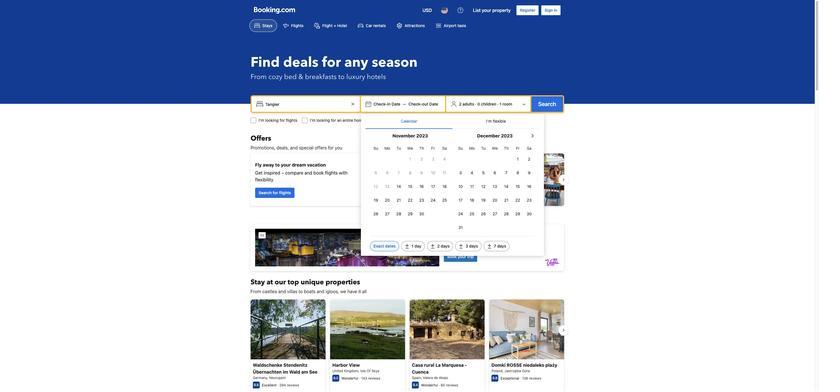 Task type: vqa. For each thing, say whether or not it's contained in the screenshot.
16 OPTION
yes



Task type: locate. For each thing, give the bounding box(es) containing it.
0 vertical spatial properties
[[431, 167, 452, 172]]

0 horizontal spatial 26
[[374, 211, 379, 216]]

waldschenke
[[253, 363, 283, 368]]

search for search
[[539, 101, 557, 107]]

mo up 6 option
[[385, 146, 391, 151]]

2 22 from the left
[[516, 198, 521, 203]]

1 vertical spatial from
[[251, 289, 261, 294]]

2023
[[417, 133, 428, 138], [501, 133, 513, 138]]

check- up apartment
[[374, 102, 388, 106]]

and right deals,
[[290, 145, 298, 150]]

0 horizontal spatial 25
[[443, 198, 447, 203]]

hotels
[[367, 72, 386, 82]]

tab list
[[366, 114, 540, 129]]

december
[[478, 133, 500, 138]]

1 we from the left
[[408, 146, 414, 151]]

in for sign
[[554, 8, 558, 13]]

1 horizontal spatial su
[[459, 146, 463, 151]]

1 horizontal spatial 14
[[505, 184, 509, 189]]

i'm down where are you going? field
[[310, 118, 316, 123]]

1 horizontal spatial your
[[426, 159, 436, 164]]

we
[[408, 146, 414, 151], [492, 146, 498, 151]]

30 for 30 option
[[527, 211, 532, 216]]

your inside list your property link
[[482, 8, 492, 13]]

0 horizontal spatial 11
[[443, 170, 447, 175]]

11 for "11 november 2023" option
[[443, 170, 447, 175]]

we up 1 november 2023 option
[[408, 146, 414, 151]]

26 for 26 november 2023 "option"
[[374, 211, 379, 216]]

check- right —
[[409, 102, 422, 106]]

usd
[[423, 8, 432, 13]]

20 for 20 november 2023 checkbox
[[385, 198, 390, 203]]

i'm left flexible
[[487, 119, 492, 124]]

for down flexibility
[[273, 190, 278, 195]]

1 19 from the left
[[374, 198, 378, 203]]

0 horizontal spatial 9
[[421, 170, 423, 175]]

18 down many
[[443, 184, 447, 189]]

tu for november
[[397, 146, 401, 151]]

harbor
[[333, 363, 348, 368]]

looking
[[265, 118, 279, 123], [317, 118, 330, 123]]

i'm traveling for work
[[402, 118, 441, 123]]

1 fr from the left
[[432, 146, 435, 151]]

promotions,
[[251, 145, 276, 150]]

0 horizontal spatial tu
[[397, 146, 401, 151]]

2 21 from the left
[[505, 198, 509, 203]]

16 down term
[[420, 184, 424, 189]]

1 days from the left
[[441, 244, 450, 249]]

1 20 from the left
[[385, 198, 390, 203]]

2 6 from the left
[[494, 170, 497, 175]]

tu down november
[[397, 146, 401, 151]]

2 28 from the left
[[504, 211, 509, 216]]

0 horizontal spatial 28
[[397, 211, 402, 216]]

a
[[427, 194, 429, 199]]

27 December 2023 checkbox
[[490, 208, 501, 220]]

1 horizontal spatial 19
[[482, 198, 486, 203]]

1 horizontal spatial 16
[[528, 184, 532, 189]]

your up '–'
[[281, 162, 291, 167]]

1 horizontal spatial check-
[[409, 102, 422, 106]]

find inside find deals for any season from cozy bed & breakfasts to luxury hotels
[[251, 53, 280, 72]]

from
[[251, 72, 267, 82], [251, 289, 261, 294]]

1 horizontal spatial 12
[[482, 184, 486, 189]]

1 horizontal spatial vacation
[[455, 159, 473, 164]]

2 right 1 december 2023 option
[[529, 157, 531, 162]]

2 we from the left
[[492, 146, 498, 151]]

8 inside 8 november 2023 checkbox
[[409, 170, 412, 175]]

wonderful down valera
[[421, 383, 438, 388]]

2 su from the left
[[459, 146, 463, 151]]

to for our
[[299, 289, 303, 294]]

28 inside checkbox
[[397, 211, 402, 216]]

19 inside 19 checkbox
[[482, 198, 486, 203]]

25 right stay
[[443, 198, 447, 203]]

19 for the 19 "option"
[[374, 198, 378, 203]]

16 November 2023 checkbox
[[416, 180, 428, 193]]

27 right the 26 option
[[493, 211, 498, 216]]

1 region from the top
[[246, 151, 569, 208]]

date
[[392, 102, 401, 106], [430, 102, 439, 106]]

16
[[420, 184, 424, 189], [528, 184, 532, 189]]

25 November 2023 checkbox
[[439, 194, 451, 207]]

your right take
[[426, 159, 436, 164]]

igloos,
[[326, 289, 339, 294]]

25 inside option
[[443, 198, 447, 203]]

1 horizontal spatial 11
[[471, 184, 474, 189]]

1 horizontal spatial 21
[[505, 198, 509, 203]]

1 horizontal spatial properties
[[431, 167, 452, 172]]

cuenca
[[412, 370, 429, 375]]

flights left with
[[325, 170, 338, 175]]

grid
[[370, 143, 451, 220], [455, 143, 535, 234]]

to inside find deals for any season from cozy bed & breakfasts to luxury hotels
[[339, 72, 345, 82]]

0 horizontal spatial 8
[[409, 170, 412, 175]]

1 13 from the left
[[386, 184, 390, 189]]

29 right 28 november 2023 checkbox at bottom
[[408, 211, 413, 216]]

27 inside 27 'option'
[[493, 211, 498, 216]]

15 left 16 'checkbox'
[[408, 184, 413, 189]]

0 horizontal spatial 23
[[420, 198, 424, 203]]

2 th from the left
[[504, 146, 509, 151]]

1 left room
[[500, 102, 502, 106]]

0 horizontal spatial days
[[441, 244, 450, 249]]

2 13 from the left
[[493, 184, 497, 189]]

1 horizontal spatial date
[[430, 102, 439, 106]]

0 vertical spatial wonderful
[[342, 376, 359, 381]]

1 horizontal spatial days
[[470, 244, 478, 249]]

3 inside 3 option
[[460, 170, 462, 175]]

plaży
[[546, 363, 558, 368]]

20 right the 19 "option"
[[385, 198, 390, 203]]

8
[[409, 170, 412, 175], [517, 170, 519, 175]]

9 December 2023 checkbox
[[524, 167, 535, 179]]

2 fr from the left
[[516, 146, 520, 151]]

1 horizontal spatial 29
[[516, 211, 521, 216]]

26 right 25 december 2023 option
[[481, 211, 486, 216]]

vacation
[[455, 159, 473, 164], [307, 162, 326, 167]]

1 26 from the left
[[374, 211, 379, 216]]

13 November 2023 checkbox
[[382, 180, 393, 193]]

tab list containing calendar
[[366, 114, 540, 129]]

28 inside option
[[504, 211, 509, 216]]

su for november
[[374, 146, 379, 151]]

2 adults · 0 children · 1 room
[[459, 102, 513, 106]]

flights link
[[279, 19, 309, 32]]

21 right 20 option on the right of page
[[505, 198, 509, 203]]

1 looking from the left
[[265, 118, 279, 123]]

7 November 2023 checkbox
[[393, 167, 405, 179]]

0 horizontal spatial 13
[[386, 184, 390, 189]]

0 horizontal spatial we
[[408, 146, 414, 151]]

24 right a
[[431, 198, 436, 203]]

wonderful for la
[[421, 383, 438, 388]]

exceptional
[[501, 376, 520, 381]]

to for for
[[339, 72, 345, 82]]

days for 3 days
[[470, 244, 478, 249]]

properties
[[431, 167, 452, 172], [326, 278, 360, 287]]

looking right i'm
[[265, 118, 279, 123]]

24 November 2023 checkbox
[[428, 194, 439, 207]]

and left book
[[305, 170, 313, 175]]

spain,
[[412, 376, 422, 380]]

1 horizontal spatial 23
[[527, 198, 532, 203]]

stays
[[263, 23, 273, 28]]

1 22 from the left
[[408, 198, 413, 203]]

2 12 from the left
[[482, 184, 486, 189]]

to inside stay at our top unique properties from castles and villas to boats and igloos, we have it all
[[299, 289, 303, 294]]

2 left adults
[[459, 102, 462, 106]]

2 grid from the left
[[455, 143, 535, 234]]

1 vertical spatial wonderful element
[[421, 383, 438, 388]]

for for flights
[[280, 118, 285, 123]]

26 December 2023 checkbox
[[478, 208, 490, 220]]

register link
[[517, 5, 539, 15]]

1 grid from the left
[[370, 143, 451, 220]]

2 23 from the left
[[527, 198, 532, 203]]

exact dates
[[374, 244, 396, 249]]

1 horizontal spatial 25
[[470, 211, 475, 216]]

0 vertical spatial 25
[[443, 198, 447, 203]]

23 inside checkbox
[[527, 198, 532, 203]]

24 inside 24 december 2023 "checkbox"
[[459, 211, 463, 216]]

6 December 2023 checkbox
[[490, 167, 501, 179]]

to left 'luxury' on the left of the page
[[339, 72, 345, 82]]

su up 5 november 2023 checkbox
[[374, 146, 379, 151]]

·
[[476, 102, 477, 106], [498, 102, 499, 106], [360, 376, 361, 381], [521, 376, 522, 381], [278, 383, 279, 388], [439, 383, 440, 388]]

11 right 10 option
[[471, 184, 474, 189]]

search inside search button
[[539, 101, 557, 107]]

1 vertical spatial at
[[267, 278, 273, 287]]

for left work
[[426, 118, 431, 123]]

9 for 9 november 2023 option
[[421, 170, 423, 175]]

0 vertical spatial 24
[[431, 198, 436, 203]]

0 horizontal spatial date
[[392, 102, 401, 106]]

long-
[[471, 167, 482, 172]]

17 inside option
[[459, 198, 463, 203]]

· right children
[[498, 102, 499, 106]]

to right villas
[[299, 289, 303, 294]]

10 inside checkbox
[[431, 170, 436, 175]]

2 29 from the left
[[516, 211, 521, 216]]

book
[[314, 170, 324, 175]]

1 horizontal spatial in
[[554, 8, 558, 13]]

at inside stay at our top unique properties from castles and villas to boats and igloos, we have it all
[[267, 278, 273, 287]]

search inside search for flights link
[[259, 190, 272, 195]]

26 for the 26 option
[[481, 211, 486, 216]]

0 horizontal spatial 16
[[420, 184, 424, 189]]

4 right 3 november 2023 option
[[444, 157, 446, 162]]

0 horizontal spatial 3
[[432, 157, 435, 162]]

region containing waldschenke stendenitz übernachten im wald am see
[[246, 297, 569, 391]]

see
[[309, 370, 318, 375]]

for inside region
[[273, 190, 278, 195]]

3
[[432, 157, 435, 162], [460, 170, 462, 175], [466, 244, 469, 249]]

excellent element
[[262, 383, 277, 388]]

1 horizontal spatial 5
[[483, 170, 485, 175]]

27 right 26 november 2023 "option"
[[385, 211, 390, 216]]

12 inside "checkbox"
[[374, 184, 378, 189]]

9 right 8 december 2023 option
[[528, 170, 531, 175]]

11 down the longest
[[443, 170, 447, 175]]

1 vertical spatial 10
[[459, 184, 463, 189]]

1 vertical spatial 25
[[470, 211, 475, 216]]

i'm for i'm flexible
[[487, 119, 492, 124]]

fly away to your dream vacation get inspired – compare and book flights with flexibility
[[255, 162, 348, 182]]

· for casa rural la marquesa - cuenca
[[439, 383, 440, 388]]

· left 60
[[439, 383, 440, 388]]

rural
[[424, 363, 435, 368]]

2 15 from the left
[[516, 184, 520, 189]]

2 16 from the left
[[528, 184, 532, 189]]

30
[[420, 211, 425, 216], [527, 211, 532, 216]]

31 December 2023 checkbox
[[455, 221, 467, 234]]

19 left 20 option on the right of page
[[482, 198, 486, 203]]

exceptional element
[[501, 376, 520, 381]]

reviews right 60
[[446, 383, 459, 388]]

1 mo from the left
[[385, 146, 391, 151]]

car rentals
[[366, 23, 386, 28]]

· for harbor view
[[360, 376, 361, 381]]

2023 down flexible
[[501, 133, 513, 138]]

offering
[[453, 167, 470, 172]]

1 horizontal spatial grid
[[455, 143, 535, 234]]

10 down the reduced
[[459, 184, 463, 189]]

check-in date — check-out date
[[374, 102, 439, 106]]

2 horizontal spatial your
[[482, 8, 492, 13]]

1 vertical spatial 17
[[459, 198, 463, 203]]

21 right 20 november 2023 checkbox
[[397, 198, 401, 203]]

23 for '23 december 2023' checkbox
[[527, 198, 532, 203]]

reviews for im
[[287, 383, 299, 388]]

2 sa from the left
[[527, 146, 532, 151]]

0 vertical spatial wonderful element
[[342, 376, 359, 381]]

2 tu from the left
[[482, 146, 486, 151]]

11 November 2023 checkbox
[[439, 167, 451, 179]]

2 days
[[438, 244, 450, 249]]

24 left 25 december 2023 option
[[459, 211, 463, 216]]

0 horizontal spatial th
[[420, 146, 424, 151]]

2 vertical spatial 3
[[466, 244, 469, 249]]

at
[[451, 174, 455, 179], [267, 278, 273, 287]]

search
[[539, 101, 557, 107], [259, 190, 272, 195]]

8.6 element
[[253, 382, 260, 389]]

from down "stay"
[[251, 289, 261, 294]]

· for domki rosse niedaleko plaży
[[521, 376, 522, 381]]

7 left 8 november 2023 checkbox
[[398, 170, 400, 175]]

· for waldschenke stendenitz übernachten im wald am see
[[278, 383, 279, 388]]

reviews
[[368, 376, 381, 381], [529, 376, 542, 381], [287, 383, 299, 388], [446, 383, 459, 388]]

2 horizontal spatial 7
[[506, 170, 508, 175]]

16 right 15 option
[[528, 184, 532, 189]]

i'm left "traveling"
[[402, 118, 408, 123]]

1 8 from the left
[[409, 170, 412, 175]]

12 inside option
[[482, 184, 486, 189]]

find for a
[[418, 194, 426, 199]]

1 horizontal spatial 30
[[527, 211, 532, 216]]

24 for 24 option
[[431, 198, 436, 203]]

30 for 30 november 2023 option
[[420, 211, 425, 216]]

find
[[251, 53, 280, 72], [418, 194, 426, 199]]

1 14 from the left
[[397, 184, 401, 189]]

26 inside "option"
[[374, 211, 379, 216]]

2 8 from the left
[[517, 170, 519, 175]]

1 sa from the left
[[443, 146, 447, 151]]

reviews right 294
[[287, 383, 299, 388]]

main content
[[246, 134, 569, 391]]

and inside fly away to your dream vacation get inspired – compare and book flights with flexibility
[[305, 170, 313, 175]]

1 12 from the left
[[374, 184, 378, 189]]

0 horizontal spatial 14
[[397, 184, 401, 189]]

th up 2 november 2023 option
[[420, 146, 424, 151]]

1 vertical spatial to
[[276, 162, 280, 167]]

25 inside option
[[470, 211, 475, 216]]

1 horizontal spatial 24
[[459, 211, 463, 216]]

9 inside 9 november 2023 option
[[421, 170, 423, 175]]

airport
[[444, 23, 457, 28]]

9.8
[[493, 376, 498, 380]]

1 tu from the left
[[397, 146, 401, 151]]

13 inside option
[[386, 184, 390, 189]]

6 left '7' checkbox at the top of page
[[386, 170, 389, 175]]

sa up 2 december 2023 checkbox
[[527, 146, 532, 151]]

27
[[385, 211, 390, 216], [493, 211, 498, 216]]

6 inside 6 option
[[386, 170, 389, 175]]

0 horizontal spatial wonderful
[[342, 376, 359, 381]]

2 up "browse"
[[421, 157, 423, 162]]

we for november
[[408, 146, 414, 151]]

monthly
[[415, 181, 431, 186]]

find inside region
[[418, 194, 426, 199]]

2 26 from the left
[[481, 211, 486, 216]]

· left 138
[[521, 376, 522, 381]]

0 horizontal spatial 20
[[385, 198, 390, 203]]

for left an
[[331, 118, 336, 123]]

1 horizontal spatial 28
[[504, 211, 509, 216]]

19 inside "option"
[[374, 198, 378, 203]]

0 horizontal spatial grid
[[370, 143, 451, 220]]

5 right long-
[[483, 170, 485, 175]]

1 horizontal spatial sa
[[527, 146, 532, 151]]

23 November 2023 checkbox
[[416, 194, 428, 207]]

0 horizontal spatial 4
[[444, 157, 446, 162]]

advertisement region
[[251, 224, 565, 271]]

0 horizontal spatial 5
[[375, 170, 377, 175]]

th for december 2023
[[504, 146, 509, 151]]

2 9 from the left
[[528, 170, 531, 175]]

1 left day
[[412, 244, 414, 249]]

your
[[482, 8, 492, 13], [426, 159, 436, 164], [281, 162, 291, 167]]

1 15 from the left
[[408, 184, 413, 189]]

at left 3 option
[[451, 174, 455, 179]]

1 date from the left
[[392, 102, 401, 106]]

7 inside checkbox
[[398, 170, 400, 175]]

22 for 22 december 2023 option at the right of the page
[[516, 198, 521, 203]]

1 horizontal spatial mo
[[470, 146, 475, 151]]

wonderful element down the kingdom,
[[342, 376, 359, 381]]

with
[[339, 170, 348, 175]]

1 6 from the left
[[386, 170, 389, 175]]

1 horizontal spatial 27
[[493, 211, 498, 216]]

0 horizontal spatial in
[[388, 102, 391, 106]]

31
[[459, 225, 463, 230]]

0 vertical spatial from
[[251, 72, 267, 82]]

27 for 27 'option'
[[493, 211, 498, 216]]

su
[[374, 146, 379, 151], [459, 146, 463, 151]]

car
[[366, 23, 373, 28]]

5 left 6 option
[[375, 170, 377, 175]]

2 date from the left
[[430, 102, 439, 106]]

15 right 14 december 2023 option
[[516, 184, 520, 189]]

your inside take your longest vacation yet browse properties offering long- term stays, many at reduced monthly rates.
[[426, 159, 436, 164]]

13 left 14 option
[[386, 184, 390, 189]]

6 inside 6 december 2023 checkbox
[[494, 170, 497, 175]]

2 region from the top
[[246, 297, 569, 391]]

1 16 from the left
[[420, 184, 424, 189]]

december 2023
[[478, 133, 513, 138]]

1 horizontal spatial 2023
[[501, 133, 513, 138]]

9 inside the 9 option
[[528, 170, 531, 175]]

0 horizontal spatial wonderful element
[[342, 376, 359, 381]]

fr for november 2023
[[432, 146, 435, 151]]

1 27 from the left
[[385, 211, 390, 216]]

0 horizontal spatial 15
[[408, 184, 413, 189]]

1 30 from the left
[[420, 211, 425, 216]]

offers promotions, deals, and special offers for you
[[251, 134, 343, 150]]

2 vertical spatial to
[[299, 289, 303, 294]]

stendenitz
[[284, 363, 308, 368]]

fr up 1 december 2023 option
[[516, 146, 520, 151]]

looking for i'm
[[265, 118, 279, 123]]

13
[[386, 184, 390, 189], [493, 184, 497, 189]]

4 right offering
[[471, 170, 474, 175]]

25 December 2023 checkbox
[[467, 208, 478, 220]]

days for 2 days
[[441, 244, 450, 249]]

in left —
[[388, 102, 391, 106]]

17 for 17 november 2023 checkbox on the right top of page
[[431, 184, 436, 189]]

16 inside 'checkbox'
[[420, 184, 424, 189]]

0 horizontal spatial your
[[281, 162, 291, 167]]

7 inside option
[[506, 170, 508, 175]]

i'm for i'm traveling for work
[[402, 118, 408, 123]]

2 looking from the left
[[317, 118, 330, 123]]

1 horizontal spatial 18
[[470, 198, 475, 203]]

14
[[397, 184, 401, 189], [505, 184, 509, 189]]

6 November 2023 checkbox
[[382, 167, 393, 179]]

list your property link
[[470, 3, 515, 17]]

children
[[481, 102, 497, 106]]

28 right 27 checkbox
[[397, 211, 402, 216]]

19 left 20 november 2023 checkbox
[[374, 198, 378, 203]]

properties inside take your longest vacation yet browse properties offering long- term stays, many at reduced monthly rates.
[[431, 167, 452, 172]]

2 30 from the left
[[527, 211, 532, 216]]

for inside find deals for any season from cozy bed & breakfasts to luxury hotels
[[322, 53, 341, 72]]

1 horizontal spatial find
[[418, 194, 426, 199]]

1 vertical spatial in
[[388, 102, 391, 106]]

0 horizontal spatial to
[[276, 162, 280, 167]]

1 9 from the left
[[421, 170, 423, 175]]

8 inside 8 december 2023 option
[[517, 170, 519, 175]]

2 inside option
[[421, 157, 423, 162]]

your right list
[[482, 8, 492, 13]]

0 horizontal spatial 10
[[431, 170, 436, 175]]

16 inside checkbox
[[528, 184, 532, 189]]

5 November 2023 checkbox
[[370, 167, 382, 179]]

i'm inside button
[[487, 119, 492, 124]]

17 December 2023 checkbox
[[455, 194, 467, 207]]

9 November 2023 checkbox
[[416, 167, 428, 179]]

we down december 2023
[[492, 146, 498, 151]]

9 left stays, on the right top
[[421, 170, 423, 175]]

24 inside 24 option
[[431, 198, 436, 203]]

0 horizontal spatial i'm
[[310, 118, 316, 123]]

2 2023 from the left
[[501, 133, 513, 138]]

region
[[246, 151, 569, 208], [246, 297, 569, 391]]

21 November 2023 checkbox
[[393, 194, 405, 207]]

14 inside option
[[397, 184, 401, 189]]

13 December 2023 checkbox
[[490, 180, 501, 193]]

0 vertical spatial in
[[554, 8, 558, 13]]

3 for 3 november 2023 option
[[432, 157, 435, 162]]

9.0
[[334, 376, 339, 380]]

2 mo from the left
[[470, 146, 475, 151]]

to right the away
[[276, 162, 280, 167]]

for left you
[[328, 145, 334, 150]]

20 November 2023 checkbox
[[382, 194, 393, 207]]

browse
[[415, 167, 430, 172]]

2 19 from the left
[[482, 198, 486, 203]]

0 horizontal spatial fr
[[432, 146, 435, 151]]

1 vertical spatial properties
[[326, 278, 360, 287]]

28
[[397, 211, 402, 216], [504, 211, 509, 216]]

3 down 31 option
[[466, 244, 469, 249]]

28 right 27 'option'
[[504, 211, 509, 216]]

taxis
[[458, 23, 467, 28]]

2 December 2023 checkbox
[[524, 153, 535, 166]]

3 days from the left
[[498, 244, 507, 249]]

1 horizontal spatial we
[[492, 146, 498, 151]]

1 vertical spatial 3
[[460, 170, 462, 175]]

1 21 from the left
[[397, 198, 401, 203]]

0 horizontal spatial 12
[[374, 184, 378, 189]]

1 horizontal spatial 26
[[481, 211, 486, 216]]

11 for 11 option
[[471, 184, 474, 189]]

su up offering
[[459, 146, 463, 151]]

flights down where are you going? field
[[286, 118, 298, 123]]

30 right 29 december 2023 checkbox
[[527, 211, 532, 216]]

1 from from the top
[[251, 72, 267, 82]]

13 inside option
[[493, 184, 497, 189]]

1 su from the left
[[374, 146, 379, 151]]

14 inside option
[[505, 184, 509, 189]]

14 December 2023 checkbox
[[501, 180, 513, 193]]

properties up we
[[326, 278, 360, 287]]

19
[[374, 198, 378, 203], [482, 198, 486, 203]]

27 inside 27 checkbox
[[385, 211, 390, 216]]

23 December 2023 checkbox
[[524, 194, 535, 207]]

tu for december
[[482, 146, 486, 151]]

1 horizontal spatial 17
[[459, 198, 463, 203]]

23 right 22 december 2023 option at the right of the page
[[527, 198, 532, 203]]

1 5 from the left
[[375, 170, 377, 175]]

flights down '–'
[[279, 190, 291, 195]]

1 left 2 december 2023 checkbox
[[517, 157, 519, 162]]

wonderful element
[[342, 376, 359, 381], [421, 383, 438, 388]]

1 inside button
[[500, 102, 502, 106]]

1 horizontal spatial to
[[299, 289, 303, 294]]

sa for december 2023
[[527, 146, 532, 151]]

su for december
[[459, 146, 463, 151]]

find a stay link
[[415, 191, 442, 201]]

0 horizontal spatial properties
[[326, 278, 360, 287]]

2 5 from the left
[[483, 170, 485, 175]]

fly away to your dream vacation image
[[361, 160, 401, 200]]

1 vertical spatial 4
[[471, 170, 474, 175]]

sa
[[443, 146, 447, 151], [527, 146, 532, 151]]

294
[[280, 383, 286, 388]]

10 inside 10 option
[[459, 184, 463, 189]]

1 horizontal spatial looking
[[317, 118, 330, 123]]

2 14 from the left
[[505, 184, 509, 189]]

23 left a
[[420, 198, 424, 203]]

2 days from the left
[[470, 244, 478, 249]]

22 inside option
[[516, 198, 521, 203]]

fr up 3 november 2023 option
[[432, 146, 435, 151]]

6 for 6 option
[[386, 170, 389, 175]]

progress bar
[[404, 211, 411, 213]]

2 horizontal spatial 3
[[466, 244, 469, 249]]

vacation inside fly away to your dream vacation get inspired – compare and book flights with flexibility
[[307, 162, 326, 167]]

7 left 8 december 2023 option
[[506, 170, 508, 175]]

1 29 from the left
[[408, 211, 413, 216]]

15 for 15 november 2023 option
[[408, 184, 413, 189]]

work
[[432, 118, 441, 123]]

3 for 3 option
[[460, 170, 462, 175]]

2 27 from the left
[[493, 211, 498, 216]]

i'm
[[310, 118, 316, 123], [402, 118, 408, 123], [487, 119, 492, 124]]

13 right 12 december 2023 option
[[493, 184, 497, 189]]

1 28 from the left
[[397, 211, 402, 216]]

adults
[[463, 102, 475, 106]]

2 inside button
[[459, 102, 462, 106]]

3 inside 3 november 2023 option
[[432, 157, 435, 162]]

it
[[359, 289, 361, 294]]

2023 down the i'm traveling for work
[[417, 133, 428, 138]]

20 inside checkbox
[[385, 198, 390, 203]]

18 right 17 december 2023 option
[[470, 198, 475, 203]]

15
[[408, 184, 413, 189], [516, 184, 520, 189]]

1 th from the left
[[420, 146, 424, 151]]

exceptional · 138 reviews
[[501, 376, 542, 381]]

0 vertical spatial to
[[339, 72, 345, 82]]

· left 143
[[360, 376, 361, 381]]

18 November 2023 checkbox
[[439, 180, 451, 193]]

1 horizontal spatial 10
[[459, 184, 463, 189]]

2 horizontal spatial i'm
[[487, 119, 492, 124]]

wonderful element for united
[[342, 376, 359, 381]]

2 from from the top
[[251, 289, 261, 294]]

19 for 19 checkbox
[[482, 198, 486, 203]]

wonderful down the kingdom,
[[342, 376, 359, 381]]

29 inside option
[[408, 211, 413, 216]]

all
[[362, 289, 367, 294]]

0 vertical spatial 17
[[431, 184, 436, 189]]

1 horizontal spatial fr
[[516, 146, 520, 151]]

yet
[[475, 159, 482, 164]]

vacation up book
[[307, 162, 326, 167]]

0 vertical spatial 4
[[444, 157, 446, 162]]

find left a
[[418, 194, 426, 199]]

2 20 from the left
[[493, 198, 498, 203]]

vacation up offering
[[455, 159, 473, 164]]

8 right 7 option at the top of the page
[[517, 170, 519, 175]]

waldschenke stendenitz übernachten im wald am see germany, neuruppin
[[253, 363, 318, 380]]

0 horizontal spatial 17
[[431, 184, 436, 189]]

bed
[[284, 72, 297, 82]]

mo for november
[[385, 146, 391, 151]]

22 for 22 november 2023 'option'
[[408, 198, 413, 203]]

mo up yet
[[470, 146, 475, 151]]

sa up 4 november 2023 checkbox
[[443, 146, 447, 151]]

23 inside option
[[420, 198, 424, 203]]

29 November 2023 checkbox
[[405, 208, 416, 220]]

from inside find deals for any season from cozy bed & breakfasts to luxury hotels
[[251, 72, 267, 82]]

1 23 from the left
[[420, 198, 424, 203]]

reviews for kingdom,
[[368, 376, 381, 381]]

29 inside checkbox
[[516, 211, 521, 216]]

1 horizontal spatial at
[[451, 174, 455, 179]]

1 2023 from the left
[[417, 133, 428, 138]]

20 inside option
[[493, 198, 498, 203]]

18
[[443, 184, 447, 189], [470, 198, 475, 203]]

offers
[[251, 134, 271, 143]]

for up the breakfasts
[[322, 53, 341, 72]]

1 horizontal spatial wonderful element
[[421, 383, 438, 388]]

4 November 2023 checkbox
[[439, 153, 451, 166]]

26 inside option
[[481, 211, 486, 216]]

you
[[335, 145, 343, 150]]

3 November 2023 checkbox
[[428, 153, 439, 166]]

7 for 7 option at the top of the page
[[506, 170, 508, 175]]

6 left 7 option at the top of the page
[[494, 170, 497, 175]]

0 vertical spatial region
[[246, 151, 569, 208]]

0 horizontal spatial 7
[[398, 170, 400, 175]]

17 inside checkbox
[[431, 184, 436, 189]]

deals
[[283, 53, 319, 72]]

22 inside 'option'
[[408, 198, 413, 203]]



Task type: describe. For each thing, give the bounding box(es) containing it.
27 for 27 checkbox
[[385, 211, 390, 216]]

22 December 2023 checkbox
[[513, 194, 524, 207]]

castles
[[263, 289, 277, 294]]

5 for 5 december 2023 checkbox
[[483, 170, 485, 175]]

th for november 2023
[[420, 146, 424, 151]]

special
[[299, 145, 314, 150]]

16 for 16 'checkbox'
[[420, 184, 424, 189]]

21 December 2023 checkbox
[[501, 194, 513, 207]]

1 check- from the left
[[374, 102, 388, 106]]

skye
[[372, 369, 380, 373]]

list
[[473, 8, 481, 13]]

1 November 2023 checkbox
[[405, 153, 416, 166]]

1 day
[[412, 244, 422, 249]]

take
[[415, 159, 425, 164]]

flexibility
[[255, 177, 274, 182]]

dream
[[292, 162, 306, 167]]

29 for 29 november 2023 option
[[408, 211, 413, 216]]

11 December 2023 checkbox
[[467, 180, 478, 193]]

entire
[[343, 118, 353, 123]]

19 December 2023 checkbox
[[478, 194, 490, 207]]

4 for 4 december 2023 checkbox
[[471, 170, 474, 175]]

grid for december
[[455, 143, 535, 234]]

13 for 13 option
[[493, 184, 497, 189]]

excellent
[[262, 383, 277, 388]]

wonderful element for la
[[421, 383, 438, 388]]

26 November 2023 checkbox
[[370, 208, 382, 220]]

flights inside fly away to your dream vacation get inspired – compare and book flights with flexibility
[[325, 170, 338, 175]]

apartment
[[371, 118, 390, 123]]

flight + hotel link
[[310, 19, 352, 32]]

looking for i'm
[[317, 118, 330, 123]]

2023 for november 2023
[[417, 133, 428, 138]]

16 December 2023 checkbox
[[524, 180, 535, 193]]

from inside stay at our top unique properties from castles and villas to boats and igloos, we have it all
[[251, 289, 261, 294]]

properties inside stay at our top unique properties from castles and villas to boats and igloos, we have it all
[[326, 278, 360, 287]]

&
[[299, 72, 304, 82]]

14 November 2023 checkbox
[[393, 180, 405, 193]]

wonderful · 143 reviews
[[342, 376, 381, 381]]

2023 for december 2023
[[501, 133, 513, 138]]

find for deals
[[251, 53, 280, 72]]

car rentals link
[[353, 19, 391, 32]]

2 right day
[[438, 244, 440, 249]]

fr for december 2023
[[516, 146, 520, 151]]

19 November 2023 checkbox
[[370, 194, 382, 207]]

offers
[[315, 145, 327, 150]]

and right boats
[[317, 289, 325, 294]]

4 for 4 november 2023 checkbox
[[444, 157, 446, 162]]

booking.com image
[[254, 7, 295, 14]]

mo for december
[[470, 146, 475, 151]]

10 for 10 option
[[459, 184, 463, 189]]

28 November 2023 checkbox
[[393, 208, 405, 220]]

i'm flexible button
[[453, 114, 540, 129]]

14 for 14 option
[[397, 184, 401, 189]]

flexible
[[493, 119, 506, 124]]

25 for 25 option
[[443, 198, 447, 203]]

17 November 2023 checkbox
[[428, 180, 439, 193]]

2 adults · 0 children · 1 room button
[[449, 99, 528, 110]]

8 for 8 december 2023 option
[[517, 170, 519, 175]]

wonderful for united
[[342, 376, 359, 381]]

our
[[275, 278, 286, 287]]

for for work
[[426, 118, 431, 123]]

1 vertical spatial 18
[[470, 198, 475, 203]]

stays link
[[250, 19, 277, 32]]

property
[[493, 8, 511, 13]]

10 November 2023 checkbox
[[428, 167, 439, 179]]

day
[[415, 244, 422, 249]]

sa for november 2023
[[443, 146, 447, 151]]

9.4 element
[[412, 382, 419, 389]]

niedaleko
[[524, 363, 545, 368]]

15 for 15 option
[[516, 184, 520, 189]]

9.8 element
[[492, 375, 499, 382]]

traveling
[[409, 118, 425, 123]]

17 for 17 december 2023 option
[[459, 198, 463, 203]]

away
[[263, 162, 274, 167]]

your inside fly away to your dream vacation get inspired – compare and book flights with flexibility
[[281, 162, 291, 167]]

and inside offers promotions, deals, and special offers for you
[[290, 145, 298, 150]]

breakfasts
[[305, 72, 337, 82]]

138
[[523, 376, 529, 381]]

29 December 2023 checkbox
[[513, 208, 524, 220]]

25 for 25 december 2023 option
[[470, 211, 475, 216]]

rentals
[[374, 23, 386, 28]]

1 horizontal spatial 7
[[494, 244, 497, 249]]

casa
[[412, 363, 423, 368]]

· left 0
[[476, 102, 477, 106]]

in for check-
[[388, 102, 391, 106]]

wald
[[289, 370, 300, 375]]

sign in
[[545, 8, 558, 13]]

out
[[422, 102, 429, 106]]

reviews for marquesa
[[446, 383, 459, 388]]

longest
[[437, 159, 454, 164]]

view
[[349, 363, 360, 368]]

reviews for plaży
[[529, 376, 542, 381]]

5 for 5 november 2023 checkbox
[[375, 170, 377, 175]]

cozy
[[269, 72, 283, 82]]

10 for the 10 november 2023 checkbox
[[431, 170, 436, 175]]

28 for 28 option on the right of page
[[504, 211, 509, 216]]

calendar button
[[366, 114, 453, 129]]

stays,
[[425, 174, 438, 179]]

29 for 29 december 2023 checkbox
[[516, 211, 521, 216]]

for inside offers promotions, deals, and special offers for you
[[328, 145, 334, 150]]

28 for 28 november 2023 checkbox at bottom
[[397, 211, 402, 216]]

luxury
[[347, 72, 365, 82]]

valera
[[423, 376, 433, 380]]

4 December 2023 checkbox
[[467, 167, 478, 179]]

for for any
[[322, 53, 341, 72]]

24 for 24 december 2023 "checkbox"
[[459, 211, 463, 216]]

30 November 2023 checkbox
[[416, 208, 428, 220]]

we for december
[[492, 146, 498, 151]]

find deals for any season from cozy bed & breakfasts to luxury hotels
[[251, 53, 418, 82]]

22 November 2023 checkbox
[[405, 194, 416, 207]]

9 for the 9 option
[[528, 170, 531, 175]]

main content containing offers
[[246, 134, 569, 391]]

12 for '12 november 2023' "checkbox"
[[374, 184, 378, 189]]

region containing take your longest vacation yet
[[246, 151, 569, 208]]

9.0 element
[[333, 375, 340, 382]]

isle
[[361, 369, 366, 373]]

top
[[288, 278, 299, 287]]

rates.
[[432, 181, 444, 186]]

12 November 2023 checkbox
[[370, 180, 382, 193]]

12 December 2023 checkbox
[[478, 180, 490, 193]]

search for flights link
[[255, 188, 295, 198]]

Where are you going? field
[[263, 99, 350, 109]]

10 December 2023 checkbox
[[455, 180, 467, 193]]

20 December 2023 checkbox
[[490, 194, 501, 207]]

get
[[255, 170, 263, 175]]

14 for 14 december 2023 option
[[505, 184, 509, 189]]

0
[[478, 102, 480, 106]]

season
[[372, 53, 418, 72]]

airport taxis
[[444, 23, 467, 28]]

28 December 2023 checkbox
[[501, 208, 513, 220]]

to inside fly away to your dream vacation get inspired – compare and book flights with flexibility
[[276, 162, 280, 167]]

villas
[[287, 289, 298, 294]]

airport taxis link
[[431, 19, 471, 32]]

3 December 2023 checkbox
[[455, 167, 467, 179]]

16 for 16 december 2023 checkbox
[[528, 184, 532, 189]]

12 for 12 december 2023 option
[[482, 184, 486, 189]]

8 December 2023 checkbox
[[513, 167, 524, 179]]

your for property
[[482, 8, 492, 13]]

casa rural la marquesa - cuenca spain, valera de abajo
[[412, 363, 467, 380]]

1 left take
[[410, 157, 411, 162]]

24 December 2023 checkbox
[[455, 208, 467, 220]]

search for search for flights
[[259, 190, 272, 195]]

15 November 2023 checkbox
[[405, 180, 416, 193]]

0 vertical spatial flights
[[286, 118, 298, 123]]

have
[[348, 289, 357, 294]]

1 December 2023 checkbox
[[513, 153, 524, 166]]

stay
[[251, 278, 265, 287]]

an
[[337, 118, 342, 123]]

kingdom,
[[344, 369, 360, 373]]

i'm
[[259, 118, 264, 123]]

attractions
[[405, 23, 425, 28]]

2 November 2023 checkbox
[[416, 153, 428, 166]]

domki rosse niedaleko plaży poland, jastrzębia góra
[[492, 363, 558, 373]]

flight + hotel
[[323, 23, 347, 28]]

20 for 20 option on the right of page
[[493, 198, 498, 203]]

9.4
[[413, 383, 418, 387]]

take your longest vacation yet image
[[513, 154, 565, 206]]

5 December 2023 checkbox
[[478, 167, 490, 179]]

2 check- from the left
[[409, 102, 422, 106]]

i'm looking for flights
[[259, 118, 298, 123]]

8 November 2023 checkbox
[[405, 167, 416, 179]]

2 vertical spatial flights
[[279, 190, 291, 195]]

7 for '7' checkbox at the top of page
[[398, 170, 400, 175]]

2 inside checkbox
[[529, 157, 531, 162]]

take your longest vacation yet browse properties offering long- term stays, many at reduced monthly rates.
[[415, 159, 482, 186]]

143
[[362, 376, 367, 381]]

days for 7 days
[[498, 244, 507, 249]]

check-out date button
[[407, 99, 441, 109]]

27 November 2023 checkbox
[[382, 208, 393, 220]]

7 December 2023 checkbox
[[501, 167, 513, 179]]

harbor view united kingdom, isle of skye
[[333, 363, 380, 373]]

3 days
[[466, 244, 478, 249]]

i'm for i'm looking for an entire home or apartment
[[310, 118, 316, 123]]

+
[[334, 23, 336, 28]]

8 for 8 november 2023 checkbox
[[409, 170, 412, 175]]

domki
[[492, 363, 506, 368]]

13 for '13 november 2023' option
[[386, 184, 390, 189]]

vacation inside take your longest vacation yet browse properties offering long- term stays, many at reduced monthly rates.
[[455, 159, 473, 164]]

your for longest
[[426, 159, 436, 164]]

18 December 2023 checkbox
[[467, 194, 478, 207]]

register
[[520, 8, 536, 13]]

grid for november
[[370, 143, 451, 220]]

or
[[366, 118, 370, 123]]

6 for 6 december 2023 checkbox
[[494, 170, 497, 175]]

at inside take your longest vacation yet browse properties offering long- term stays, many at reduced monthly rates.
[[451, 174, 455, 179]]

attractions link
[[392, 19, 430, 32]]

and down our
[[278, 289, 286, 294]]

flight
[[323, 23, 333, 28]]

for for an
[[331, 118, 336, 123]]

30 December 2023 checkbox
[[524, 208, 535, 220]]

–
[[282, 170, 284, 175]]

60
[[441, 383, 445, 388]]

23 for 23 option
[[420, 198, 424, 203]]

15 December 2023 checkbox
[[513, 180, 524, 193]]

7 days
[[494, 244, 507, 249]]

0 horizontal spatial 18
[[443, 184, 447, 189]]

abajo
[[439, 376, 449, 380]]



